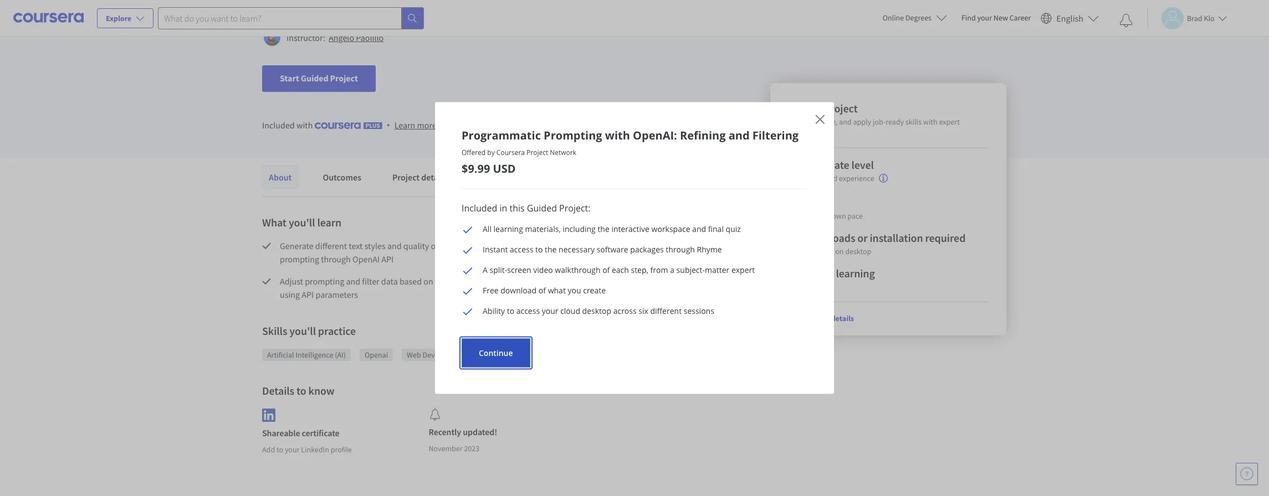 Task type: vqa. For each thing, say whether or not it's contained in the screenshot.
For Businesses
no



Task type: locate. For each thing, give the bounding box(es) containing it.
prompting inside generate different text styles and quality of responses with prompting through openai api
[[280, 254, 319, 265]]

coursera image
[[13, 9, 84, 27]]

access up screen
[[510, 244, 534, 255]]

a split-screen video walkthrough of each step, from a subject-matter expert
[[483, 265, 755, 275]]

each
[[612, 265, 629, 275]]

desktop down create
[[582, 306, 611, 316]]

modulate the generated responses via parameters such as top_p, frequency penalty, presence penalty and best_of
[[530, 241, 745, 265]]

different down learn
[[315, 241, 347, 252]]

• learn more
[[387, 119, 437, 131]]

the up frequency
[[566, 241, 579, 252]]

2 horizontal spatial the
[[598, 224, 610, 234]]

angelo paolillo image
[[264, 29, 280, 46]]

1 horizontal spatial the
[[566, 241, 579, 252]]

to for your
[[277, 445, 283, 455]]

api
[[382, 254, 394, 265], [302, 289, 314, 300], [506, 350, 517, 360]]

2 horizontal spatial on
[[836, 247, 844, 257]]

the up video
[[545, 244, 557, 255]]

openai:
[[633, 128, 677, 143]]

1 horizontal spatial desktop
[[846, 247, 872, 257]]

0 vertical spatial in
[[305, 2, 312, 13]]

project details
[[392, 172, 447, 183]]

your right find
[[978, 13, 992, 23]]

network
[[550, 148, 577, 157]]

2 horizontal spatial guided
[[788, 101, 822, 115]]

1 vertical spatial in
[[500, 202, 507, 214]]

responses left "instant"
[[440, 241, 478, 252]]

through down the text
[[321, 254, 351, 265]]

guidance
[[788, 128, 818, 138]]

and inside generate different text styles and quality of responses with prompting through openai api
[[387, 241, 402, 252]]

and right refining
[[729, 128, 750, 143]]

on inside the no downloads or installation required only available on desktop
[[836, 247, 844, 257]]

in for taught
[[305, 2, 312, 13]]

0 horizontal spatial included
[[262, 120, 295, 131]]

show notifications image
[[1120, 14, 1133, 27]]

different right six
[[651, 306, 682, 316]]

1 horizontal spatial learning
[[836, 267, 875, 280]]

0 vertical spatial you'll
[[289, 216, 315, 229]]

api inside generate different text styles and quality of responses with prompting through openai api
[[382, 254, 394, 265]]

more
[[417, 120, 437, 131]]

1 horizontal spatial details
[[832, 314, 854, 324]]

modulate
[[530, 241, 565, 252]]

english right the career
[[1057, 12, 1084, 24]]

1 horizontal spatial expert
[[940, 117, 960, 127]]

only
[[788, 247, 803, 257]]

details left $9.99
[[421, 172, 447, 183]]

prompting inside adjust prompting and filter data based on users information using api parameters
[[305, 276, 344, 287]]

skills you'll practice
[[262, 324, 356, 338]]

0 vertical spatial desktop
[[846, 247, 872, 257]]

1 vertical spatial api
[[302, 289, 314, 300]]

presence
[[626, 254, 660, 265]]

included for included with
[[262, 120, 295, 131]]

1 vertical spatial expert
[[732, 265, 755, 275]]

0 horizontal spatial expert
[[732, 265, 755, 275]]

0 vertical spatial expert
[[940, 117, 960, 127]]

api right using
[[302, 289, 314, 300]]

on inside adjust prompting and filter data based on users information using api parameters
[[424, 276, 433, 287]]

using
[[280, 289, 300, 300]]

users
[[435, 276, 455, 287]]

in left this
[[500, 202, 507, 214]]

pace
[[848, 211, 863, 221]]

you'll up artificial intelligence (ai)
[[290, 324, 316, 338]]

adjust
[[280, 276, 303, 287]]

from
[[651, 265, 668, 275]]

0 vertical spatial api
[[382, 254, 394, 265]]

1 vertical spatial you'll
[[290, 324, 316, 338]]

1 horizontal spatial of
[[539, 285, 546, 296]]

different inside generate different text styles and quality of responses with prompting through openai api
[[315, 241, 347, 252]]

1 vertical spatial parameters
[[316, 289, 358, 300]]

1 vertical spatial prompting
[[305, 276, 344, 287]]

1 horizontal spatial responses
[[620, 241, 657, 252]]

project:
[[559, 202, 591, 214]]

0 horizontal spatial api
[[302, 289, 314, 300]]

through up a
[[666, 244, 695, 255]]

to right add at left bottom
[[277, 445, 283, 455]]

project left network
[[527, 148, 548, 157]]

access
[[510, 244, 534, 255], [516, 306, 540, 316]]

on down the downloads
[[836, 247, 844, 257]]

of
[[431, 241, 438, 252], [603, 265, 610, 275], [539, 285, 546, 296]]

start guided project button
[[262, 65, 376, 92]]

2 horizontal spatial of
[[603, 265, 610, 275]]

learn more link
[[395, 119, 437, 132]]

hands-
[[788, 267, 822, 280]]

0 horizontal spatial on
[[424, 276, 433, 287]]

with
[[924, 117, 938, 127], [297, 120, 313, 131], [605, 128, 630, 143], [479, 241, 496, 252]]

project inside button
[[330, 73, 358, 84]]

2 vertical spatial api
[[506, 350, 517, 360]]

openai
[[365, 350, 388, 360]]

learning down or
[[836, 267, 875, 280]]

0 vertical spatial guided
[[301, 73, 328, 84]]

generated
[[580, 241, 618, 252]]

0 vertical spatial learn
[[395, 120, 415, 131]]

hands-on learning
[[788, 267, 875, 280]]

you'll for skills
[[290, 324, 316, 338]]

of left each
[[603, 265, 610, 275]]

recently
[[429, 427, 461, 438]]

0 horizontal spatial through
[[321, 254, 351, 265]]

1 horizontal spatial parameters
[[671, 241, 714, 252]]

in right taught
[[305, 2, 312, 13]]

on
[[836, 247, 844, 257], [822, 267, 834, 280], [424, 276, 433, 287]]

start
[[280, 73, 299, 84]]

split-
[[490, 265, 507, 275]]

(ai)
[[335, 350, 346, 360]]

intermediate level recommended experience
[[788, 158, 875, 184]]

included down start
[[262, 120, 295, 131]]

0 horizontal spatial guided
[[301, 73, 328, 84]]

details right project
[[832, 314, 854, 324]]

learning right all
[[494, 224, 523, 234]]

guided up materials,
[[527, 202, 557, 214]]

to right ability
[[507, 306, 514, 316]]

practice,
[[810, 117, 838, 127]]

testimonials
[[478, 172, 526, 183]]

through inside generate different text styles and quality of responses with prompting through openai api
[[321, 254, 351, 265]]

guided right start
[[301, 73, 328, 84]]

expert down as
[[732, 265, 755, 275]]

2 vertical spatial of
[[539, 285, 546, 296]]

your left cloud
[[542, 306, 559, 316]]

0 horizontal spatial learn
[[395, 120, 415, 131]]

your
[[978, 13, 992, 23], [816, 211, 831, 221], [542, 306, 559, 316], [285, 445, 300, 455]]

on left users
[[424, 276, 433, 287]]

access down download
[[516, 306, 540, 316]]

english up "instructor: angelo paolillo"
[[314, 2, 341, 13]]

learning
[[494, 224, 523, 234], [836, 267, 875, 280]]

prompting right adjust
[[305, 276, 344, 287]]

2 responses from the left
[[620, 241, 657, 252]]

penalty,
[[595, 254, 625, 265]]

to for know
[[297, 384, 306, 398]]

included with
[[262, 120, 315, 131]]

1 horizontal spatial included
[[462, 202, 497, 214]]

testimonials link
[[471, 165, 533, 190]]

0 horizontal spatial different
[[315, 241, 347, 252]]

prompting
[[280, 254, 319, 265], [305, 276, 344, 287]]

know
[[309, 384, 335, 398]]

parameters up practice
[[316, 289, 358, 300]]

1 horizontal spatial in
[[500, 202, 507, 214]]

your right at
[[816, 211, 831, 221]]

expert
[[940, 117, 960, 127], [732, 265, 755, 275]]

1 vertical spatial different
[[651, 306, 682, 316]]

with left coursera plus image
[[297, 120, 313, 131]]

all
[[483, 224, 492, 234]]

None search field
[[158, 7, 424, 29]]

via
[[659, 241, 670, 252]]

parameters inside modulate the generated responses via parameters such as top_p, frequency penalty, presence penalty and best_of
[[671, 241, 714, 252]]

1 horizontal spatial learn
[[788, 211, 807, 221]]

project up practice,
[[824, 101, 858, 115]]

based
[[400, 276, 422, 287]]

the up generated
[[598, 224, 610, 234]]

parameters inside adjust prompting and filter data based on users information using api parameters
[[316, 289, 358, 300]]

responses up the presence
[[620, 241, 657, 252]]

project inside programmatic prompting with openai: refining and filtering offered by coursera project network $9.99 usd
[[527, 148, 548, 157]]

prompting
[[544, 128, 602, 143]]

coursera
[[497, 148, 525, 157]]

0 vertical spatial different
[[315, 241, 347, 252]]

of inside generate different text styles and quality of responses with prompting through openai api
[[431, 241, 438, 252]]

1 vertical spatial guided
[[788, 101, 822, 115]]

0 vertical spatial prompting
[[280, 254, 319, 265]]

learn right •
[[395, 120, 415, 131]]

0 vertical spatial details
[[421, 172, 447, 183]]

english
[[314, 2, 341, 13], [1057, 12, 1084, 24]]

learn left at
[[788, 211, 807, 221]]

offered
[[462, 148, 486, 157]]

to left know
[[297, 384, 306, 398]]

1 horizontal spatial guided
[[527, 202, 557, 214]]

0 horizontal spatial learning
[[494, 224, 523, 234]]

project down "angelo"
[[330, 73, 358, 84]]

learn
[[317, 216, 342, 229]]

ready
[[886, 117, 904, 127]]

of right quality
[[431, 241, 438, 252]]

0 horizontal spatial in
[[305, 2, 312, 13]]

1 responses from the left
[[440, 241, 478, 252]]

with left openai:
[[605, 128, 630, 143]]

guided up the learn,
[[788, 101, 822, 115]]

0 vertical spatial parameters
[[671, 241, 714, 252]]

with right "skills"
[[924, 117, 938, 127]]

guided inside button
[[301, 73, 328, 84]]

2 horizontal spatial api
[[506, 350, 517, 360]]

details
[[262, 384, 294, 398]]

skills
[[906, 117, 922, 127]]

usd
[[493, 161, 516, 176]]

shareable certificate
[[262, 428, 340, 439]]

2 vertical spatial guided
[[527, 202, 557, 214]]

1 horizontal spatial english
[[1057, 12, 1084, 24]]

0 horizontal spatial responses
[[440, 241, 478, 252]]

walkthrough
[[555, 265, 601, 275]]

api down styles
[[382, 254, 394, 265]]

1 vertical spatial included
[[462, 202, 497, 214]]

0 horizontal spatial of
[[431, 241, 438, 252]]

1 vertical spatial of
[[603, 265, 610, 275]]

desktop down or
[[846, 247, 872, 257]]

expert right "skills"
[[940, 117, 960, 127]]

recommended
[[788, 174, 838, 184]]

0 horizontal spatial details
[[421, 172, 447, 183]]

and left filter
[[346, 276, 360, 287]]

you
[[568, 285, 581, 296]]

•
[[387, 119, 390, 131]]

on down available
[[822, 267, 834, 280]]

with down all
[[479, 241, 496, 252]]

to for access
[[507, 306, 514, 316]]

step,
[[631, 265, 649, 275]]

and left apply
[[840, 117, 852, 127]]

parameters up the penalty
[[671, 241, 714, 252]]

of left what
[[539, 285, 546, 296]]

1 horizontal spatial different
[[651, 306, 682, 316]]

and left "best_of" on the right
[[691, 254, 706, 265]]

included up all
[[462, 202, 497, 214]]

or
[[858, 231, 868, 245]]

cloud
[[485, 350, 504, 360]]

1 vertical spatial learn
[[788, 211, 807, 221]]

matter
[[705, 265, 730, 275]]

prompting down generate
[[280, 254, 319, 265]]

0 vertical spatial included
[[262, 120, 295, 131]]

1 horizontal spatial api
[[382, 254, 394, 265]]

0 vertical spatial of
[[431, 241, 438, 252]]

parameters
[[671, 241, 714, 252], [316, 289, 358, 300]]

✕ button
[[815, 109, 825, 128]]

api right cloud
[[506, 350, 517, 360]]

outcomes
[[323, 172, 361, 183]]

november
[[429, 444, 463, 454]]

and right styles
[[387, 241, 402, 252]]

you'll up generate
[[289, 216, 315, 229]]

0 horizontal spatial parameters
[[316, 289, 358, 300]]

angelo paolillo link
[[329, 32, 384, 43]]

download
[[501, 285, 537, 296]]

0 horizontal spatial desktop
[[582, 306, 611, 316]]



Task type: describe. For each thing, give the bounding box(es) containing it.
guided project learn, practice, and apply job-ready skills with expert guidance
[[788, 101, 960, 138]]

apply
[[854, 117, 872, 127]]

generate different text styles and quality of responses with prompting through openai api
[[280, 241, 498, 265]]

own
[[833, 211, 847, 221]]

artificial
[[267, 350, 294, 360]]

what
[[262, 216, 287, 229]]

instant access to the necessary software packages through rhyme
[[483, 244, 722, 255]]

to down materials,
[[536, 244, 543, 255]]

english button
[[1037, 0, 1104, 36]]

desktop inside the no downloads or installation required only available on desktop
[[846, 247, 872, 257]]

start guided project
[[280, 73, 358, 84]]

available
[[805, 247, 834, 257]]

intelligence
[[296, 350, 333, 360]]

ability
[[483, 306, 505, 316]]

1 horizontal spatial on
[[822, 267, 834, 280]]

practice
[[318, 324, 356, 338]]

november 2023
[[429, 444, 480, 454]]

project
[[806, 314, 830, 324]]

included for included in this guided project:
[[462, 202, 497, 214]]

with inside generate different text styles and quality of responses with prompting through openai api
[[479, 241, 496, 252]]

learn inside • learn more
[[395, 120, 415, 131]]

in for included
[[500, 202, 507, 214]]

with inside guided project learn, practice, and apply job-ready skills with expert guidance
[[924, 117, 938, 127]]

web
[[407, 350, 421, 360]]

find your new career link
[[956, 11, 1037, 25]]

necessary
[[559, 244, 595, 255]]

included in this guided project:
[[462, 202, 591, 214]]

english inside button
[[1057, 12, 1084, 24]]

what
[[548, 285, 566, 296]]

a
[[670, 265, 675, 275]]

experience
[[839, 174, 875, 184]]

a
[[483, 265, 488, 275]]

profile
[[331, 445, 352, 455]]

penalty
[[662, 254, 690, 265]]

data
[[381, 276, 398, 287]]

and inside guided project learn, practice, and apply job-ready skills with expert guidance
[[840, 117, 852, 127]]

no
[[788, 231, 802, 245]]

new
[[994, 13, 1008, 23]]

coursera plus image
[[315, 123, 382, 129]]

level
[[852, 158, 874, 172]]

2023
[[464, 444, 480, 454]]

skills
[[262, 324, 287, 338]]

api inside adjust prompting and filter data based on users information using api parameters
[[302, 289, 314, 300]]

screen
[[507, 265, 531, 275]]

cloud api
[[485, 350, 517, 360]]

find
[[962, 13, 976, 23]]

expert inside guided project learn, practice, and apply job-ready skills with expert guidance
[[940, 117, 960, 127]]

with inside programmatic prompting with openai: refining and filtering offered by coursera project network $9.99 usd
[[605, 128, 630, 143]]

software
[[597, 244, 628, 255]]

cloud
[[561, 306, 580, 316]]

certificate
[[302, 428, 340, 439]]

and left final
[[692, 224, 706, 234]]

angelo
[[329, 32, 354, 43]]

view project details
[[788, 314, 854, 324]]

1 vertical spatial details
[[832, 314, 854, 324]]

you'll for what
[[289, 216, 315, 229]]

1 vertical spatial desktop
[[582, 306, 611, 316]]

project down • learn more
[[392, 172, 420, 183]]

subject-
[[677, 265, 705, 275]]

filtering
[[753, 128, 799, 143]]

quality
[[403, 241, 429, 252]]

0 vertical spatial learning
[[494, 224, 523, 234]]

0 horizontal spatial english
[[314, 2, 341, 13]]

shareable
[[262, 428, 300, 439]]

and inside modulate the generated responses via parameters such as top_p, frequency penalty, presence penalty and best_of
[[691, 254, 706, 265]]

downloads
[[804, 231, 856, 245]]

across
[[613, 306, 637, 316]]

add
[[262, 445, 275, 455]]

filter
[[362, 276, 380, 287]]

1 vertical spatial learning
[[836, 267, 875, 280]]

web development
[[407, 350, 466, 360]]

and inside programmatic prompting with openai: refining and filtering offered by coursera project network $9.99 usd
[[729, 128, 750, 143]]

1 horizontal spatial through
[[666, 244, 695, 255]]

styles
[[365, 241, 386, 252]]

1 vertical spatial access
[[516, 306, 540, 316]]

best_of
[[707, 254, 735, 265]]

✕
[[815, 109, 825, 128]]

responses inside modulate the generated responses via parameters such as top_p, frequency penalty, presence penalty and best_of
[[620, 241, 657, 252]]

workspace
[[652, 224, 690, 234]]

your down shareable certificate
[[285, 445, 300, 455]]

view project details link
[[788, 314, 854, 324]]

free
[[483, 285, 499, 296]]

including
[[563, 224, 596, 234]]

refining
[[680, 128, 726, 143]]

intermediate
[[788, 158, 850, 172]]

packages
[[630, 244, 664, 255]]

0 horizontal spatial the
[[545, 244, 557, 255]]

the inside modulate the generated responses via parameters such as top_p, frequency penalty, presence penalty and best_of
[[566, 241, 579, 252]]

add to your linkedin profile
[[262, 445, 352, 455]]

$9.99
[[462, 161, 490, 176]]

video
[[533, 265, 553, 275]]

about link
[[262, 165, 298, 190]]

generate
[[280, 241, 314, 252]]

and inside adjust prompting and filter data based on users information using api parameters
[[346, 276, 360, 287]]

this
[[510, 202, 525, 214]]

find your new career
[[962, 13, 1031, 23]]

text
[[349, 241, 363, 252]]

help center image
[[1241, 468, 1254, 481]]

sessions
[[684, 306, 714, 316]]

by
[[487, 148, 495, 157]]

as
[[735, 241, 743, 252]]

all learning materials, including the interactive workspace and final quiz
[[483, 224, 741, 234]]

view
[[788, 314, 805, 324]]

recently updated!
[[429, 427, 497, 438]]

0 vertical spatial access
[[510, 244, 534, 255]]

interactive
[[612, 224, 650, 234]]

learn at your own pace
[[788, 211, 863, 221]]

taught
[[278, 2, 303, 13]]

required
[[926, 231, 966, 245]]

responses inside generate different text styles and quality of responses with prompting through openai api
[[440, 241, 478, 252]]

project inside guided project learn, practice, and apply job-ready skills with expert guidance
[[824, 101, 858, 115]]

guided inside guided project learn, practice, and apply job-ready skills with expert guidance
[[788, 101, 822, 115]]



